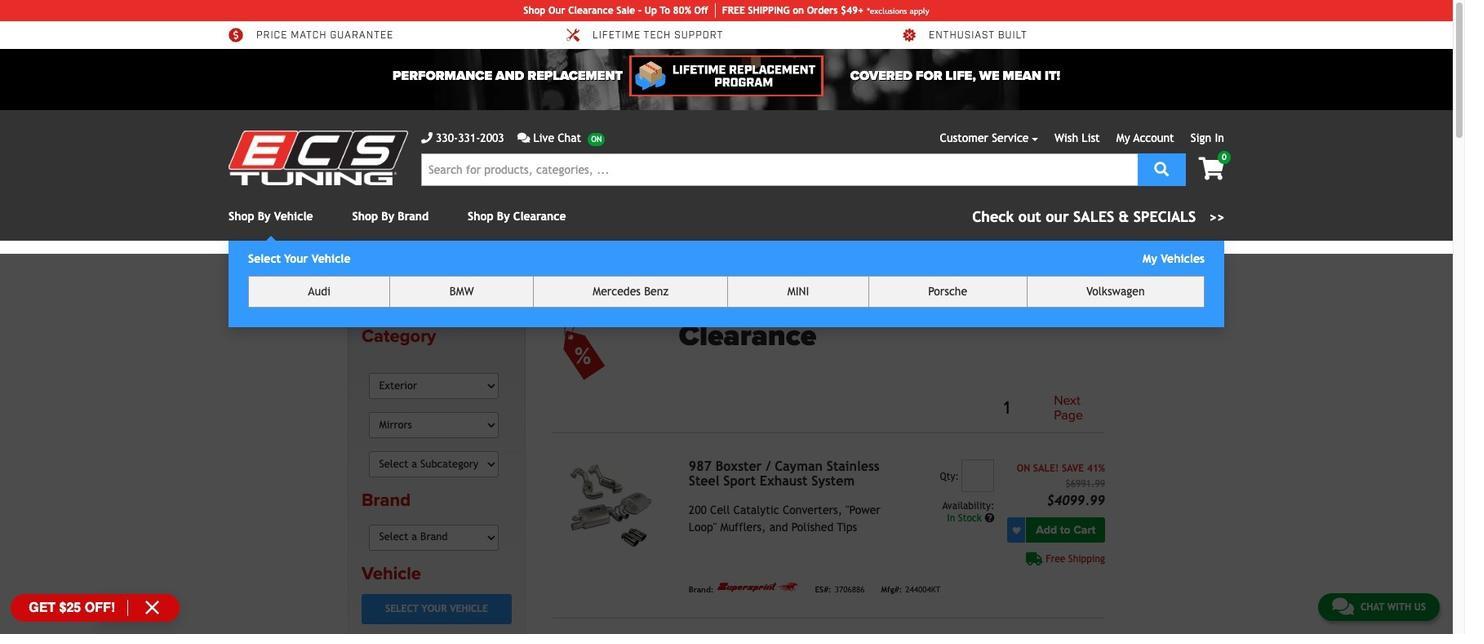 Task type: locate. For each thing, give the bounding box(es) containing it.
paginated product list navigation navigation
[[679, 391, 1106, 426]]

None number field
[[962, 460, 995, 493]]

add to wish list image
[[1013, 526, 1021, 535]]

comments image
[[517, 132, 530, 144]]

lifetime replacement program banner image
[[629, 56, 824, 96]]

ecs tuning image
[[229, 131, 408, 185]]

Search text field
[[421, 154, 1138, 186]]



Task type: vqa. For each thing, say whether or not it's contained in the screenshot.
Twitter logo
no



Task type: describe. For each thing, give the bounding box(es) containing it.
phone image
[[421, 132, 433, 144]]

search image
[[1155, 161, 1169, 176]]

question circle image
[[985, 514, 995, 524]]

es#3706886 - 244004kt - 987 boxster / cayman stainless steel sport exhaust system - 200 cell catalytic converters, "power loop" mufflers, and polished tips - supersprint - porsche image
[[552, 460, 676, 553]]

supersprint - corporate logo image
[[717, 582, 799, 593]]



